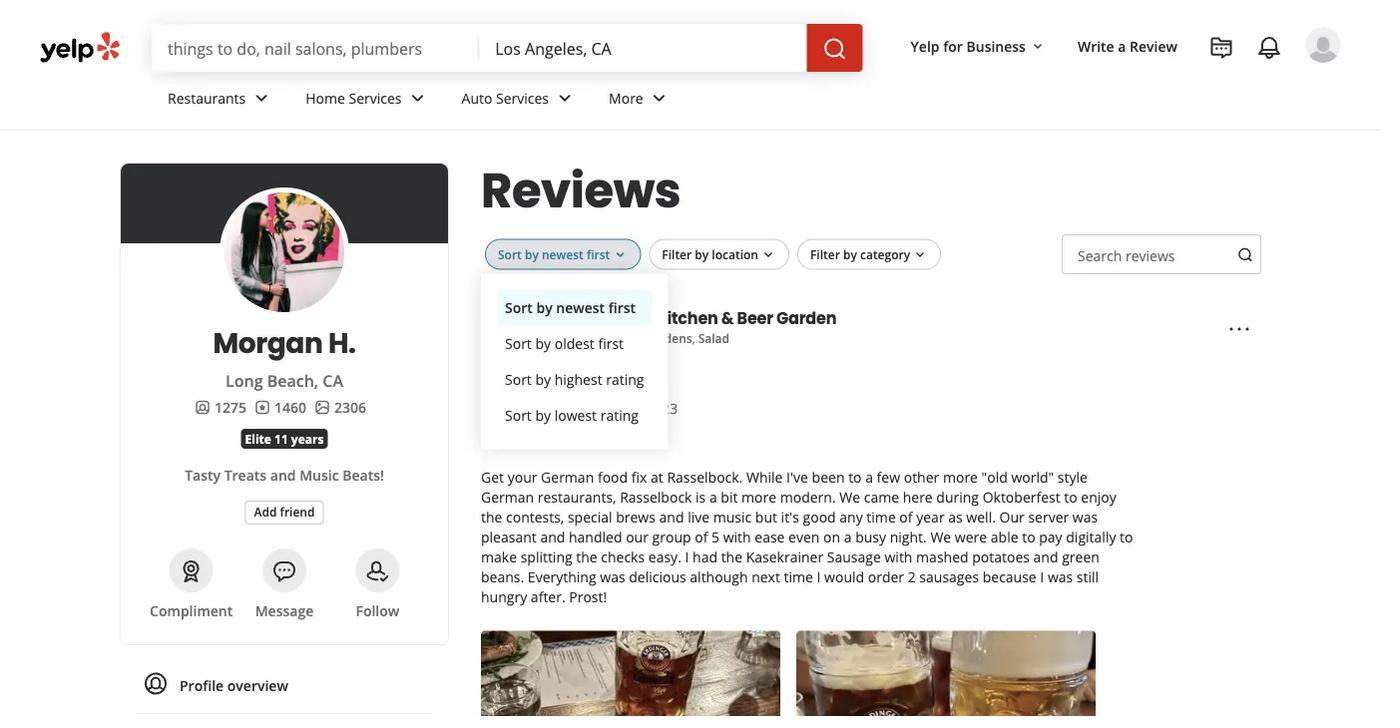 Task type: vqa. For each thing, say whether or not it's contained in the screenshot.
Discount
no



Task type: locate. For each thing, give the bounding box(es) containing it.
1 horizontal spatial 24 chevron down v2 image
[[406, 86, 430, 110]]

1 24 chevron down v2 image from the left
[[250, 86, 274, 110]]

more
[[943, 468, 978, 487], [741, 488, 776, 507]]

kitchen
[[656, 307, 718, 329]]

0 horizontal spatial ca
[[323, 370, 343, 392]]

for
[[943, 36, 963, 55]]

time down came
[[867, 508, 896, 527]]

sort by newest first
[[498, 246, 610, 262], [505, 299, 636, 318]]

1 horizontal spatial beer
[[737, 307, 773, 329]]

long
[[561, 346, 588, 363], [226, 370, 263, 392]]

0 horizontal spatial we
[[840, 488, 860, 507]]

first up 'categories' element
[[608, 299, 636, 318]]

beer left gardens
[[614, 330, 641, 347]]

sort by newest first up german link
[[505, 299, 636, 318]]

german up restaurants,
[[541, 468, 594, 487]]

services inside home services link
[[349, 88, 402, 107]]

with
[[723, 528, 751, 547], [885, 548, 913, 567]]

0 horizontal spatial beer
[[614, 330, 641, 347]]

home services link
[[290, 72, 446, 130]]

by for filter by location popup button
[[695, 246, 709, 262]]

a right is
[[709, 488, 717, 507]]

1 horizontal spatial 16 chevron down v2 image
[[1030, 39, 1046, 55]]

i left would
[[817, 568, 821, 587]]

would
[[824, 568, 864, 587]]

16 chevron down v2 image inside filter by location popup button
[[760, 247, 776, 263]]

2 inside get your german food fix at rasselbock. while i've been to a few other more "old world" style german restaurants, rasselbock is a bit more modern. we came here during oktoberfest to enjoy the contests, special brews and live music but it's good any time of year as well. our server was pleasant and handled our group of 5 with ease even on a busy night. we were able to pay digitally to make splitting the checks easy. i had the kasekrainer sausage with mashed potatoes and green beans. everything was delicious although next time i would order 2 sausages because i was still hungry after. prost!
[[908, 568, 916, 587]]

yelp
[[911, 36, 940, 55]]

the down handled
[[576, 548, 597, 567]]

bit
[[721, 488, 738, 507]]

16 camera v2 image
[[481, 430, 497, 446]]

0 horizontal spatial more
[[741, 488, 776, 507]]

by up sort by oldest first
[[536, 299, 553, 318]]

the up although
[[721, 548, 743, 567]]

2 horizontal spatial 24 chevron down v2 image
[[647, 86, 671, 110]]

, right oldest
[[608, 330, 611, 347]]

Near text field
[[495, 37, 791, 59]]

1 horizontal spatial more
[[943, 468, 978, 487]]

sort up 2 photos
[[505, 406, 532, 425]]

None search field
[[152, 24, 867, 72]]

message image
[[272, 560, 296, 584]]

newest for sort by newest first button
[[556, 299, 605, 318]]

filter by location button
[[649, 239, 789, 270]]

home
[[306, 88, 345, 107]]

0 vertical spatial of
[[900, 508, 913, 527]]

sort by newest first inside sort by newest first button
[[505, 299, 636, 318]]

16 chevron down v2 image
[[612, 247, 628, 263], [912, 247, 928, 263]]

filter inside dropdown button
[[810, 246, 840, 262]]

to down style
[[1064, 488, 1078, 507]]

oct 31, 2023
[[597, 399, 678, 418]]

0 vertical spatial 16 chevron down v2 image
[[1030, 39, 1046, 55]]

24 chevron down v2 image inside more link
[[647, 86, 671, 110]]

write a review link
[[1070, 28, 1186, 64]]

  text field
[[1062, 235, 1261, 274]]

0 vertical spatial rasselbock
[[561, 307, 653, 329]]

filter by category
[[810, 246, 910, 262]]

add friend
[[254, 504, 315, 520]]

restaurants
[[168, 88, 246, 107]]

newest inside dropdown button
[[542, 246, 584, 262]]

garden
[[776, 307, 837, 329]]

1 filter from the left
[[662, 246, 692, 262]]

first for sort by newest first dropdown button on the left
[[587, 246, 610, 262]]

a
[[1118, 36, 1126, 55], [865, 468, 873, 487], [709, 488, 717, 507], [844, 528, 852, 547]]

any
[[840, 508, 863, 527]]

2 horizontal spatial i
[[1040, 568, 1044, 587]]

first inside dropdown button
[[587, 246, 610, 262]]

the up pleasant
[[481, 508, 502, 527]]

ca up photos element
[[323, 370, 343, 392]]

1 horizontal spatial 16 chevron down v2 image
[[912, 247, 928, 263]]

and up group at the bottom of the page
[[659, 508, 684, 527]]

sort inside dropdown button
[[498, 246, 522, 262]]

tasty
[[185, 466, 221, 485]]

Find text field
[[168, 37, 463, 59]]

german down sort by newest first button
[[561, 330, 608, 347]]

2 left check-
[[588, 430, 595, 447]]

by left 'category'
[[843, 246, 857, 262]]

music
[[300, 466, 339, 485]]

0 horizontal spatial 2
[[501, 430, 508, 447]]

2 , from the left
[[692, 330, 695, 347]]

24 chevron down v2 image for more
[[647, 86, 671, 110]]

rating up the '31,'
[[606, 370, 644, 389]]

i right because
[[1040, 568, 1044, 587]]

0 vertical spatial with
[[723, 528, 751, 547]]

green
[[1062, 548, 1100, 567]]

review
[[1130, 36, 1178, 55]]

first inside button
[[608, 299, 636, 318]]

16 chevron down v2 image right 'category'
[[912, 247, 928, 263]]

beer
[[737, 307, 773, 329], [614, 330, 641, 347]]

sort by lowest rating button
[[497, 398, 652, 434]]

1 vertical spatial long
[[226, 370, 263, 392]]

2306
[[334, 398, 366, 417]]

0 horizontal spatial ,
[[608, 330, 611, 347]]

ca up oct 31, 2023
[[632, 346, 647, 363]]

16 chevron down v2 image inside filter by category dropdown button
[[912, 247, 928, 263]]

1 vertical spatial rasselbock
[[620, 488, 692, 507]]

3 24 chevron down v2 image from the left
[[647, 86, 671, 110]]

rating up 2 check-ins
[[600, 406, 639, 425]]

your
[[508, 468, 537, 487]]

salad link
[[698, 330, 730, 347]]

to
[[848, 468, 862, 487], [1064, 488, 1078, 507], [1022, 528, 1035, 547], [1120, 528, 1133, 547]]

24 chevron down v2 image for restaurants
[[250, 86, 274, 110]]

overview
[[227, 676, 288, 695]]

we up any
[[840, 488, 860, 507]]

and up splitting
[[540, 528, 565, 547]]

newest up german link
[[556, 299, 605, 318]]

categories element
[[561, 329, 730, 347]]

sort for sort by highest rating button
[[505, 370, 532, 389]]

delicious
[[629, 568, 686, 587]]

24 chevron down v2 image right restaurants
[[250, 86, 274, 110]]

newest inside button
[[556, 299, 605, 318]]

24 chevron down v2 image inside restaurants link
[[250, 86, 274, 110]]

beach, up 1460
[[267, 370, 318, 392]]

get your german food fix at rasselbock. while i've been to a few other more "old world" style german restaurants, rasselbock is a bit more modern. we came here during oktoberfest to enjoy the contests, special brews and live music but it's good any time of year as well. our server was pleasant and handled our group of 5 with ease even on a busy night. we were able to pay digitally to make splitting the checks easy. i had the kasekrainer sausage with mashed potatoes and green beans. everything was delicious although next time i would order 2 sausages because i was still hungry after. prost!
[[481, 468, 1133, 607]]

was left still at the bottom of page
[[1048, 568, 1073, 587]]

by left location
[[695, 246, 709, 262]]

1 horizontal spatial services
[[496, 88, 549, 107]]

was down checks
[[600, 568, 625, 587]]

0 horizontal spatial beach,
[[267, 370, 318, 392]]

services for home services
[[349, 88, 402, 107]]

24 chevron down v2 image
[[553, 86, 577, 110]]

0 horizontal spatial with
[[723, 528, 751, 547]]

salad
[[698, 330, 730, 347]]

first right oldest
[[598, 335, 624, 353]]

0 vertical spatial ca
[[632, 346, 647, 363]]

services
[[349, 88, 402, 107], [496, 88, 549, 107]]

search image
[[823, 37, 847, 61]]

sort up 5 star rating "image"
[[505, 370, 532, 389]]

services right home at the left of the page
[[349, 88, 402, 107]]

business categories element
[[152, 72, 1341, 130]]

"old
[[982, 468, 1008, 487]]

yelp for business
[[911, 36, 1026, 55]]

user actions element
[[895, 25, 1369, 148]]

2 16 chevron down v2 image from the left
[[912, 247, 928, 263]]

1 vertical spatial sort by newest first
[[505, 299, 636, 318]]

by up sort by newest first button
[[525, 246, 539, 262]]

even
[[788, 528, 820, 547]]

0 vertical spatial beer
[[737, 307, 773, 329]]

i left had
[[685, 548, 689, 567]]

of left 5
[[695, 528, 708, 547]]

1 vertical spatial we
[[931, 528, 951, 547]]

None field
[[168, 37, 463, 59], [495, 37, 791, 59]]

order
[[868, 568, 904, 587]]

sort by newest first up sort by newest first button
[[498, 246, 610, 262]]

0 horizontal spatial long
[[226, 370, 263, 392]]

beach, inside morgan h. long beach, ca
[[267, 370, 318, 392]]

0 horizontal spatial 24 chevron down v2 image
[[250, 86, 274, 110]]

sort by newest first inside sort by newest first dropdown button
[[498, 246, 610, 262]]

newest up sort by newest first button
[[542, 246, 584, 262]]

0 horizontal spatial 16 chevron down v2 image
[[612, 247, 628, 263]]

1 services from the left
[[349, 88, 402, 107]]

1 vertical spatial rating
[[600, 406, 639, 425]]

1 16 chevron down v2 image from the left
[[612, 247, 628, 263]]

beach, up highest
[[591, 346, 628, 363]]

with down music
[[723, 528, 751, 547]]

compliment image
[[179, 560, 203, 584]]

first up sort by newest first button
[[587, 246, 610, 262]]

filter left 'category'
[[810, 246, 840, 262]]

16 chevron down v2 image right business
[[1030, 39, 1046, 55]]

2 none field from the left
[[495, 37, 791, 59]]

2 for 2 check-ins
[[588, 430, 595, 447]]

beer right &
[[737, 307, 773, 329]]

enjoy
[[1081, 488, 1117, 507]]

sort inside button
[[505, 335, 532, 353]]

1 horizontal spatial i
[[817, 568, 821, 587]]

other
[[904, 468, 939, 487]]

16 chevron down v2 image inside yelp for business "button"
[[1030, 39, 1046, 55]]

0 vertical spatial newest
[[542, 246, 584, 262]]

get
[[481, 468, 504, 487]]

of up night.
[[900, 508, 913, 527]]

none field up home at the left of the page
[[168, 37, 463, 59]]

2 horizontal spatial the
[[721, 548, 743, 567]]

rasselbock kitchen & beer garden region
[[473, 219, 1269, 718]]

german down your
[[481, 488, 534, 507]]

more up during
[[943, 468, 978, 487]]

1 horizontal spatial 2
[[588, 430, 595, 447]]

0 vertical spatial time
[[867, 508, 896, 527]]

2
[[501, 430, 508, 447], [588, 430, 595, 447], [908, 568, 916, 587]]

1 vertical spatial 16 chevron down v2 image
[[760, 247, 776, 263]]

1 none field from the left
[[168, 37, 463, 59]]

rating for sort by highest rating
[[606, 370, 644, 389]]

1 vertical spatial time
[[784, 568, 813, 587]]

sort for sort by newest first button
[[505, 299, 533, 318]]

category
[[860, 246, 910, 262]]

1 horizontal spatial none field
[[495, 37, 791, 59]]

24 chevron down v2 image inside home services link
[[406, 86, 430, 110]]

newest for sort by newest first dropdown button on the left
[[542, 246, 584, 262]]

16 chevron down v2 image inside sort by newest first dropdown button
[[612, 247, 628, 263]]

handled
[[569, 528, 622, 547]]

as
[[948, 508, 963, 527]]

ca
[[632, 346, 647, 363], [323, 370, 343, 392]]

by left oldest
[[535, 335, 551, 353]]

to right been
[[848, 468, 862, 487]]

1 horizontal spatial filter
[[810, 246, 840, 262]]

sort up sort by oldest first
[[505, 299, 533, 318]]

had
[[693, 548, 718, 567]]

2 24 chevron down v2 image from the left
[[406, 86, 430, 110]]

german link
[[561, 330, 608, 347]]

filter inside popup button
[[662, 246, 692, 262]]

16 chevron down v2 image right location
[[760, 247, 776, 263]]

filter left location
[[662, 246, 692, 262]]

24 chevron down v2 image right more
[[647, 86, 671, 110]]

2 for 2 photos
[[501, 430, 508, 447]]

16 chevron down v2 image
[[1030, 39, 1046, 55], [760, 247, 776, 263]]

oktoberfest
[[983, 488, 1061, 507]]

sort up sort by newest first button
[[498, 246, 522, 262]]

rasselbock down at at the bottom left of page
[[620, 488, 692, 507]]

although
[[690, 568, 748, 587]]

friends element
[[195, 397, 247, 417]]

0 horizontal spatial time
[[784, 568, 813, 587]]

2 right order
[[908, 568, 916, 587]]

0 vertical spatial sort by newest first
[[498, 246, 610, 262]]

, left salad
[[692, 330, 695, 347]]

pleasant
[[481, 528, 537, 547]]

1 horizontal spatial ca
[[632, 346, 647, 363]]

beach, inside rasselbock kitchen & beer garden german , beer gardens , salad long beach, ca
[[591, 346, 628, 363]]

rating for sort by lowest rating
[[600, 406, 639, 425]]

0 horizontal spatial filter
[[662, 246, 692, 262]]

it's
[[781, 508, 799, 527]]

0 vertical spatial long
[[561, 346, 588, 363]]

by inside popup button
[[695, 246, 709, 262]]

a left 'few'
[[865, 468, 873, 487]]

digitally
[[1066, 528, 1116, 547]]

1 horizontal spatial time
[[867, 508, 896, 527]]

check-
[[598, 430, 635, 447]]

by for sort by newest first button
[[536, 299, 553, 318]]

0 vertical spatial first
[[587, 246, 610, 262]]

1 horizontal spatial long
[[561, 346, 588, 363]]

rasselbock up german link
[[561, 307, 653, 329]]

1 horizontal spatial of
[[900, 508, 913, 527]]

2 vertical spatial first
[[598, 335, 624, 353]]

24 chevron down v2 image left auto
[[406, 86, 430, 110]]

filter for filter by location
[[662, 246, 692, 262]]

1 vertical spatial ca
[[323, 370, 343, 392]]

with down night.
[[885, 548, 913, 567]]

24 chevron down v2 image
[[250, 86, 274, 110], [406, 86, 430, 110], [647, 86, 671, 110]]

filter for filter by category
[[810, 246, 840, 262]]

we
[[840, 488, 860, 507], [931, 528, 951, 547]]

time down kasekrainer
[[784, 568, 813, 587]]

able
[[991, 528, 1018, 547]]

services left 24 chevron down v2 image
[[496, 88, 549, 107]]

german
[[561, 330, 608, 347], [541, 468, 594, 487], [481, 488, 534, 507]]

by for sort by newest first dropdown button on the left
[[525, 246, 539, 262]]

1 vertical spatial first
[[608, 299, 636, 318]]

few
[[877, 468, 900, 487]]

0 horizontal spatial the
[[481, 508, 502, 527]]

morgan
[[213, 323, 323, 363]]

0 vertical spatial beach,
[[591, 346, 628, 363]]

write
[[1078, 36, 1114, 55]]

16 chevron down v2 image for sort by newest first
[[612, 247, 628, 263]]

by up photos
[[535, 406, 551, 425]]

0 horizontal spatial none field
[[168, 37, 463, 59]]

after.
[[531, 588, 565, 607]]

by up 5 star rating "image"
[[535, 370, 551, 389]]

1 horizontal spatial with
[[885, 548, 913, 567]]

2 services from the left
[[496, 88, 549, 107]]

here
[[903, 488, 933, 507]]

0 horizontal spatial services
[[349, 88, 402, 107]]

0 vertical spatial rating
[[606, 370, 644, 389]]

1 horizontal spatial beach,
[[591, 346, 628, 363]]

2 right 16 camera v2 image
[[501, 430, 508, 447]]

was
[[1073, 508, 1098, 527], [600, 568, 625, 587], [1048, 568, 1073, 587]]

2 filter from the left
[[810, 246, 840, 262]]

2023
[[646, 399, 678, 418]]

projects image
[[1210, 36, 1233, 60]]

,
[[608, 330, 611, 347], [692, 330, 695, 347]]

1 horizontal spatial ,
[[692, 330, 695, 347]]

more down while
[[741, 488, 776, 507]]

we up mashed
[[931, 528, 951, 547]]

live
[[688, 508, 710, 527]]

1 vertical spatial beach,
[[267, 370, 318, 392]]

1 vertical spatial more
[[741, 488, 776, 507]]

german inside rasselbock kitchen & beer garden german , beer gardens , salad long beach, ca
[[561, 330, 608, 347]]

2 horizontal spatial 2
[[908, 568, 916, 587]]

first inside button
[[598, 335, 624, 353]]

5
[[712, 528, 720, 547]]

1 vertical spatial with
[[885, 548, 913, 567]]

0 horizontal spatial 16 chevron down v2 image
[[760, 247, 776, 263]]

by inside button
[[535, 335, 551, 353]]

1 vertical spatial newest
[[556, 299, 605, 318]]

sort for sort by newest first dropdown button on the left
[[498, 246, 522, 262]]

yelp for business button
[[903, 28, 1054, 64]]

notifications image
[[1257, 36, 1281, 60]]

elite 11 years
[[245, 431, 324, 447]]

1 vertical spatial of
[[695, 528, 708, 547]]

services inside auto services link
[[496, 88, 549, 107]]

restaurants,
[[538, 488, 616, 507]]

prost!
[[569, 588, 607, 607]]

sort left oldest
[[505, 335, 532, 353]]

beach,
[[591, 346, 628, 363], [267, 370, 318, 392]]

none field up more
[[495, 37, 791, 59]]

16 chevron down v2 image up sort by newest first button
[[612, 247, 628, 263]]

a right write
[[1118, 36, 1126, 55]]

filter by location
[[662, 246, 758, 262]]

0 vertical spatial german
[[561, 330, 608, 347]]



Task type: describe. For each thing, give the bounding box(es) containing it.
fix
[[631, 468, 647, 487]]

on
[[823, 528, 840, 547]]

ca inside rasselbock kitchen & beer garden german , beer gardens , salad long beach, ca
[[632, 346, 647, 363]]

search image
[[1237, 247, 1253, 263]]

ins
[[635, 430, 652, 447]]

modern.
[[780, 488, 836, 507]]

restaurants link
[[152, 72, 290, 130]]

special
[[568, 508, 612, 527]]

and down elite 11 years link
[[270, 466, 296, 485]]

oct
[[597, 399, 619, 418]]

night.
[[890, 528, 927, 547]]

reviews
[[1126, 246, 1175, 265]]

sausages
[[919, 568, 979, 587]]

add
[[254, 504, 277, 520]]

gardens
[[644, 330, 692, 347]]

first for the sort by oldest first button
[[598, 335, 624, 353]]

our
[[626, 528, 649, 547]]

checks
[[601, 548, 645, 567]]

by for sort by highest rating button
[[535, 370, 551, 389]]

photos
[[511, 430, 552, 447]]

was up digitally
[[1073, 508, 1098, 527]]

elite 11 years link
[[241, 429, 328, 449]]

1 , from the left
[[608, 330, 611, 347]]

sort by newest first for sort by newest first button
[[505, 299, 636, 318]]

busy
[[855, 528, 886, 547]]

sort by lowest rating
[[505, 406, 639, 425]]

pay
[[1039, 528, 1062, 547]]

by for filter by category dropdown button
[[843, 246, 857, 262]]

beer gardens link
[[614, 330, 692, 347]]

morgan h. link
[[145, 323, 424, 363]]

a inside write a review link
[[1118, 36, 1126, 55]]

rasselbock inside get your german food fix at rasselbock. while i've been to a few other more "old world" style german restaurants, rasselbock is a bit more modern. we came here during oktoberfest to enjoy the contests, special brews and live music but it's good any time of year as well. our server was pleasant and handled our group of 5 with ease even on a busy night. we were able to pay digitally to make splitting the checks easy. i had the kasekrainer sausage with mashed potatoes and green beans. everything was delicious although next time i would order 2 sausages because i was still hungry after. prost!
[[620, 488, 692, 507]]

because
[[983, 568, 1037, 587]]

splitting
[[521, 548, 573, 567]]

0 vertical spatial more
[[943, 468, 978, 487]]

1 vertical spatial beer
[[614, 330, 641, 347]]

16 photos v2 image
[[314, 399, 330, 415]]

services for auto services
[[496, 88, 549, 107]]

sort by highest rating
[[505, 370, 644, 389]]

sort by highest rating button
[[497, 362, 652, 398]]

2 photos
[[501, 430, 552, 447]]

to right digitally
[[1120, 528, 1133, 547]]

sort by oldest first button
[[497, 326, 652, 362]]

auto
[[462, 88, 492, 107]]

make
[[481, 548, 517, 567]]

and down pay
[[1033, 548, 1058, 567]]

16 chevron down v2 image for location
[[760, 247, 776, 263]]

add friend button
[[245, 501, 324, 525]]

menu image
[[1228, 317, 1251, 341]]

everything
[[528, 568, 596, 587]]

lowest
[[555, 406, 597, 425]]

long inside rasselbock kitchen & beer garden german , beer gardens , salad long beach, ca
[[561, 346, 588, 363]]

16 chevron down v2 image for filter by category
[[912, 247, 928, 263]]

1 horizontal spatial we
[[931, 528, 951, 547]]

filter by category button
[[797, 239, 941, 270]]

follow image
[[366, 560, 390, 584]]

2 vertical spatial german
[[481, 488, 534, 507]]

0 horizontal spatial i
[[685, 548, 689, 567]]

beans.
[[481, 568, 524, 587]]

photos element
[[314, 397, 366, 417]]

by for sort by lowest rating button
[[535, 406, 551, 425]]

sort by newest first for sort by newest first dropdown button on the left
[[498, 246, 610, 262]]

profile overview menu item
[[136, 666, 433, 715]]

sort by newest first button
[[497, 290, 652, 326]]

easy.
[[648, 548, 681, 567]]

31,
[[623, 399, 642, 418]]

home services
[[306, 88, 402, 107]]

bob b. image
[[1305, 27, 1341, 63]]

16 friends v2 image
[[195, 399, 211, 415]]

profile
[[180, 676, 224, 695]]

long inside morgan h. long beach, ca
[[226, 370, 263, 392]]

morgan h. long beach, ca
[[213, 323, 356, 392]]

reviews element
[[254, 397, 306, 417]]

rasselbock.
[[667, 468, 743, 487]]

sort by oldest first
[[505, 335, 624, 353]]

24 chevron down v2 image for home services
[[406, 86, 430, 110]]

ease
[[755, 528, 785, 547]]

5 star rating image
[[481, 398, 589, 418]]

write a review
[[1078, 36, 1178, 55]]

rasselbock kitchen & beer garden german , beer gardens , salad long beach, ca
[[561, 307, 837, 363]]

group
[[652, 528, 691, 547]]

year
[[916, 508, 945, 527]]

sort by newest first button
[[485, 239, 641, 270]]

ca inside morgan h. long beach, ca
[[323, 370, 343, 392]]

0 vertical spatial we
[[840, 488, 860, 507]]

none field near
[[495, 37, 791, 59]]

&
[[721, 307, 734, 329]]

world"
[[1011, 468, 1054, 487]]

more link
[[593, 72, 687, 130]]

message
[[255, 601, 314, 620]]

none field find
[[168, 37, 463, 59]]

a right on
[[844, 528, 852, 547]]

first for sort by newest first button
[[608, 299, 636, 318]]

24 profile v2 image
[[144, 672, 168, 696]]

11
[[274, 431, 288, 447]]

to left pay
[[1022, 528, 1035, 547]]

1 vertical spatial german
[[541, 468, 594, 487]]

sausage
[[827, 548, 881, 567]]

at
[[651, 468, 663, 487]]

rasselbock inside rasselbock kitchen & beer garden german , beer gardens , salad long beach, ca
[[561, 307, 653, 329]]

auto services link
[[446, 72, 593, 130]]

elite
[[245, 431, 271, 447]]

still
[[1077, 568, 1099, 587]]

profile overview link
[[136, 666, 433, 706]]

food
[[598, 468, 628, 487]]

  text field inside rasselbock kitchen & beer garden region
[[1062, 235, 1261, 274]]

by for the sort by oldest first button
[[535, 335, 551, 353]]

were
[[955, 528, 987, 547]]

1275
[[215, 398, 247, 417]]

hungry
[[481, 588, 527, 607]]

sort for the sort by oldest first button
[[505, 335, 532, 353]]

reviews
[[481, 157, 681, 224]]

0 horizontal spatial of
[[695, 528, 708, 547]]

years
[[291, 431, 324, 447]]

location
[[712, 246, 758, 262]]

16 chevron down v2 image for business
[[1030, 39, 1046, 55]]

sort for sort by lowest rating button
[[505, 406, 532, 425]]

friend
[[280, 504, 315, 520]]

kasekrainer
[[746, 548, 823, 567]]

oldest
[[555, 335, 595, 353]]

16 review v2 image
[[254, 399, 270, 415]]

next
[[752, 568, 780, 587]]

1 horizontal spatial the
[[576, 548, 597, 567]]

h.
[[328, 323, 356, 363]]

while
[[746, 468, 783, 487]]

during
[[936, 488, 979, 507]]

search
[[1078, 246, 1122, 265]]

filters group
[[481, 239, 945, 450]]

potatoes
[[972, 548, 1030, 567]]

our
[[1000, 508, 1025, 527]]

brews
[[616, 508, 656, 527]]



